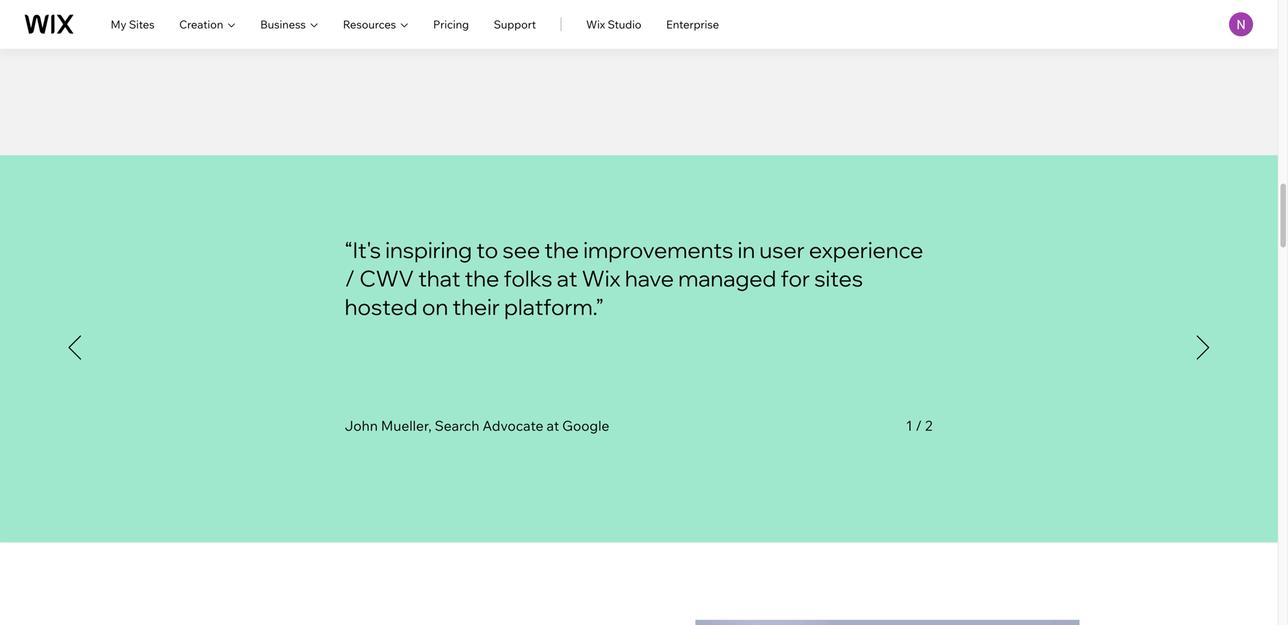 Task type: describe. For each thing, give the bounding box(es) containing it.
previous image
[[69, 336, 81, 360]]

their
[[453, 293, 500, 321]]

wix site performance dashboard showing key site performance metrics; 'speed over time', 'speed benchmark' and 'homepage score' image
[[696, 621, 1080, 626]]

0 vertical spatial wix
[[586, 17, 606, 31]]

advocate
[[483, 418, 544, 435]]

sites
[[129, 17, 155, 31]]

enterprise
[[667, 17, 720, 31]]

managed
[[679, 265, 777, 292]]

inspiring
[[386, 236, 472, 264]]

/ inside "it's inspiring to see the improvements in user experience / cwv that the folks at wix have managed for sites hosted on their platform."
[[345, 265, 355, 292]]

to
[[477, 236, 499, 264]]

slideshow region
[[0, 155, 1279, 543]]

business button
[[260, 16, 318, 33]]

google
[[563, 418, 610, 435]]

my
[[111, 17, 127, 31]]

"it's inspiring to see the improvements in user experience / cwv that the folks at wix have managed for sites hosted on their platform."
[[345, 236, 924, 321]]

user
[[760, 236, 805, 264]]

john
[[345, 418, 378, 435]]

platform."
[[504, 293, 604, 321]]

resources
[[343, 17, 396, 31]]

wix inside "it's inspiring to see the improvements in user experience / cwv that the folks at wix have managed for sites hosted on their platform."
[[582, 265, 621, 292]]

support
[[494, 17, 536, 31]]

in
[[738, 236, 756, 264]]

pricing link
[[433, 16, 469, 33]]

next image
[[1198, 336, 1210, 360]]

1 vertical spatial /
[[916, 418, 922, 435]]

creation
[[179, 17, 223, 31]]

mueller,
[[381, 418, 432, 435]]

0 vertical spatial the
[[545, 236, 579, 264]]

at inside "it's inspiring to see the improvements in user experience / cwv that the folks at wix have managed for sites hosted on their platform."
[[557, 265, 578, 292]]



Task type: vqa. For each thing, say whether or not it's contained in the screenshot.
timeline
no



Task type: locate. For each thing, give the bounding box(es) containing it.
at left google
[[547, 418, 560, 435]]

"it's
[[345, 236, 381, 264]]

see
[[503, 236, 540, 264]]

at up platform."
[[557, 265, 578, 292]]

business
[[260, 17, 306, 31]]

the down to
[[465, 265, 500, 292]]

have
[[625, 265, 674, 292]]

folks
[[504, 265, 553, 292]]

support link
[[494, 16, 536, 33]]

improvements
[[584, 236, 734, 264]]

enterprise link
[[667, 16, 720, 33]]

1
[[906, 418, 913, 435]]

wix
[[586, 17, 606, 31], [582, 265, 621, 292]]

my sites link
[[111, 16, 155, 33]]

that
[[419, 265, 461, 292]]

experience
[[809, 236, 924, 264]]

resources button
[[343, 16, 409, 33]]

0 horizontal spatial the
[[465, 265, 500, 292]]

on
[[422, 293, 449, 321]]

/ right 1 on the right bottom of page
[[916, 418, 922, 435]]

2
[[926, 418, 933, 435]]

john mueller, search advocate at google
[[345, 418, 610, 435]]

0 vertical spatial at
[[557, 265, 578, 292]]

the
[[545, 236, 579, 264], [465, 265, 500, 292]]

wix studio
[[586, 17, 642, 31]]

profile image image
[[1230, 12, 1254, 36]]

wix studio link
[[586, 16, 642, 33]]

cwv
[[360, 265, 414, 292]]

1 horizontal spatial /
[[916, 418, 922, 435]]

wix left the studio
[[586, 17, 606, 31]]

1 vertical spatial wix
[[582, 265, 621, 292]]

1 vertical spatial the
[[465, 265, 500, 292]]

my sites
[[111, 17, 155, 31]]

hosted
[[345, 293, 418, 321]]

0 horizontal spatial /
[[345, 265, 355, 292]]

creation button
[[179, 16, 236, 33]]

0 vertical spatial /
[[345, 265, 355, 292]]

1 / 2
[[906, 418, 933, 435]]

1 horizontal spatial the
[[545, 236, 579, 264]]

the right see
[[545, 236, 579, 264]]

for
[[781, 265, 810, 292]]

studio
[[608, 17, 642, 31]]

at
[[557, 265, 578, 292], [547, 418, 560, 435]]

/
[[345, 265, 355, 292], [916, 418, 922, 435]]

/ down "it's
[[345, 265, 355, 292]]

sites
[[815, 265, 864, 292]]

search
[[435, 418, 480, 435]]

wix left have
[[582, 265, 621, 292]]

1 vertical spatial at
[[547, 418, 560, 435]]

pricing
[[433, 17, 469, 31]]



